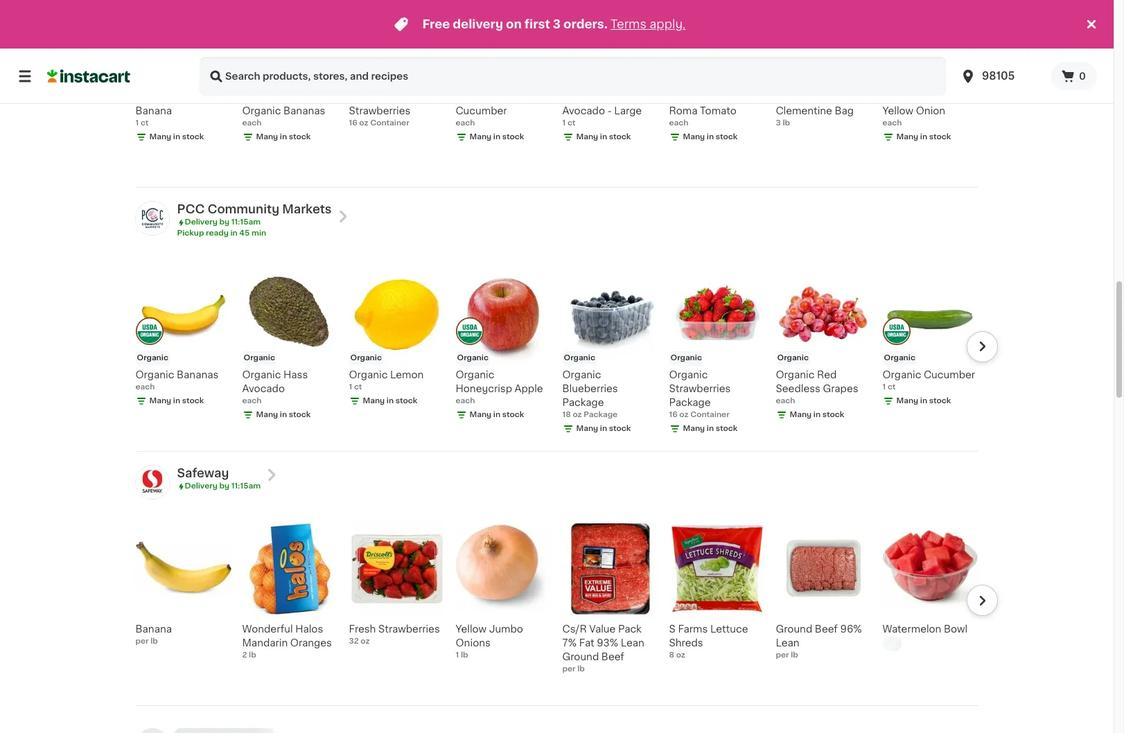 Task type: vqa. For each thing, say whether or not it's contained in the screenshot.
publix logo
no



Task type: describe. For each thing, give the bounding box(es) containing it.
safeway image
[[136, 466, 169, 499]]

ct inside banana 1 ct
[[141, 119, 149, 127]]

ground inside cs/r value pack 7% fat 93% lean ground beef per lb
[[563, 652, 599, 662]]

terms apply. link
[[611, 19, 686, 30]]

lb inside ground beef 96% lean per lb
[[791, 651, 799, 659]]

watermelon bowl link
[[883, 521, 979, 651]]

7%
[[563, 638, 577, 648]]

lb inside wonderful halos mandarin oranges 2 lb
[[249, 651, 256, 659]]

1 inside banana 1 ct
[[136, 119, 139, 127]]

45
[[239, 230, 250, 237]]

s
[[669, 624, 676, 634]]

watermelon bowl
[[883, 624, 968, 634]]

item carousel region for safeway
[[116, 516, 998, 700]]

oz inside organic strawberries package 16 oz container
[[680, 411, 689, 419]]

grapes
[[823, 384, 859, 394]]

mandarin
[[242, 638, 288, 648]]

safeway
[[177, 468, 229, 479]]

lean inside cs/r value pack 7% fat 93% lean ground beef per lb
[[621, 638, 645, 648]]

s farms lettuce shreds 8 oz
[[669, 624, 748, 659]]

0
[[1079, 71, 1086, 81]]

red
[[817, 370, 837, 380]]

oz inside the strawberries 16 oz container
[[359, 119, 368, 127]]

hass
[[284, 370, 308, 380]]

seedless
[[776, 384, 821, 394]]

jumbo
[[489, 624, 523, 634]]

item badge image for organic cucumber
[[883, 317, 911, 345]]

value
[[589, 624, 616, 634]]

96%
[[841, 624, 862, 634]]

pickup ready in 45 min
[[177, 230, 266, 237]]

0 horizontal spatial cucumber
[[456, 106, 507, 116]]

banana for banana 1 ct
[[136, 106, 172, 116]]

cs/r value pack 7% fat 93% lean ground beef per lb
[[563, 624, 645, 673]]

pcc
[[177, 204, 205, 215]]

1 by from the top
[[219, 219, 229, 226]]

1 98105 button from the left
[[952, 57, 1052, 96]]

onion
[[916, 106, 946, 116]]

1 item carousel region from the top
[[116, 0, 998, 182]]

3 inside clementine bag 3 lb
[[776, 119, 781, 127]]

tomato
[[700, 106, 737, 116]]

blueberries
[[563, 384, 618, 394]]

32
[[349, 638, 359, 645]]

each inside organic red seedless grapes each
[[776, 397, 795, 405]]

large
[[614, 106, 642, 116]]

package for organic strawberries package
[[669, 398, 711, 408]]

cucumber each
[[456, 106, 507, 127]]

fat
[[579, 638, 595, 648]]

terms
[[611, 19, 647, 30]]

banana 1 ct
[[136, 106, 172, 127]]

free delivery on first 3 orders. terms apply.
[[423, 19, 686, 30]]

organic inside organic red seedless grapes each
[[776, 370, 815, 380]]

lean inside ground beef 96% lean per lb
[[776, 638, 800, 648]]

each inside the yellow onion each
[[883, 119, 902, 127]]

apple
[[515, 384, 543, 394]]

instacart logo image
[[47, 68, 130, 85]]

strawberries 16 oz container
[[349, 106, 411, 127]]

organic honeycrisp apple each
[[456, 370, 543, 405]]

pack
[[618, 624, 642, 634]]

item badge image for organic bananas
[[136, 317, 163, 345]]

container inside organic strawberries package 16 oz container
[[691, 411, 730, 419]]

item carousel region for pcc community markets
[[116, 261, 998, 446]]

2 by from the top
[[219, 483, 229, 490]]

item badge image for organic honeycrisp apple
[[456, 317, 484, 345]]

pickup
[[177, 230, 204, 237]]

oz inside fresh strawberries 32 oz
[[361, 638, 370, 645]]

18
[[563, 411, 571, 419]]

2 delivery by 11:15am from the top
[[185, 483, 261, 490]]

bag
[[835, 106, 854, 116]]

each inside the organic honeycrisp apple each
[[456, 397, 475, 405]]

lb inside clementine bag 3 lb
[[783, 119, 790, 127]]

yellow jumbo onions 1 lb
[[456, 624, 523, 659]]

onions
[[456, 638, 491, 648]]

organic inside organic strawberries package 16 oz container
[[669, 370, 708, 380]]

organic strawberries package 16 oz container
[[669, 370, 731, 419]]

clementine
[[776, 106, 833, 116]]

0 horizontal spatial organic bananas each
[[136, 370, 219, 391]]

strawberries for organic
[[669, 384, 731, 394]]

wonderful halos mandarin oranges 2 lb
[[242, 624, 332, 659]]

ct inside "organic cucumber 1 ct"
[[888, 384, 896, 391]]

organic blueberries package 18 oz package
[[563, 370, 618, 419]]

min
[[252, 230, 266, 237]]

3 inside limited time offer region
[[553, 19, 561, 30]]

package for organic blueberries package
[[563, 398, 604, 408]]

Search field
[[200, 57, 946, 96]]

wonderful
[[242, 624, 293, 634]]

fresh strawberries 32 oz
[[349, 624, 440, 645]]

0 vertical spatial organic bananas each
[[242, 106, 325, 127]]

16 inside organic strawberries package 16 oz container
[[669, 411, 678, 419]]



Task type: locate. For each thing, give the bounding box(es) containing it.
1 horizontal spatial cucumber
[[924, 370, 976, 380]]

halos
[[295, 624, 323, 634]]

avocado left -
[[563, 106, 605, 116]]

fresh
[[349, 624, 376, 634]]

0 vertical spatial container
[[370, 119, 409, 127]]

0 horizontal spatial ground
[[563, 652, 599, 662]]

orders.
[[564, 19, 608, 30]]

apply.
[[650, 19, 686, 30]]

organic bananas each
[[242, 106, 325, 127], [136, 370, 219, 391]]

organic cucumber 1 ct
[[883, 370, 976, 391]]

organic inside the organic honeycrisp apple each
[[456, 370, 495, 380]]

delivery by 11:15am
[[185, 219, 261, 226], [185, 483, 261, 490]]

2 vertical spatial per
[[563, 665, 576, 673]]

item carousel region
[[116, 0, 998, 182], [116, 261, 998, 446], [116, 516, 998, 700]]

beef
[[815, 624, 838, 634], [602, 652, 625, 662]]

free
[[423, 19, 450, 30]]

1 horizontal spatial bananas
[[284, 106, 325, 116]]

1 inside organic lemon 1 ct
[[349, 384, 352, 391]]

each inside cucumber each
[[456, 119, 475, 127]]

1 lean from the left
[[621, 638, 645, 648]]

0 vertical spatial banana
[[136, 106, 172, 116]]

0 horizontal spatial yellow
[[456, 624, 487, 634]]

delivery
[[185, 219, 218, 226], [185, 483, 218, 490]]

0 vertical spatial per
[[136, 638, 149, 645]]

oz inside organic blueberries package 18 oz package
[[573, 411, 582, 419]]

1 delivery from the top
[[185, 219, 218, 226]]

organic inside organic hass avocado each
[[242, 370, 281, 380]]

1 horizontal spatial per
[[563, 665, 576, 673]]

1 vertical spatial 11:15am
[[231, 483, 261, 490]]

2 vertical spatial item carousel region
[[116, 516, 998, 700]]

package inside organic strawberries package 16 oz container
[[669, 398, 711, 408]]

organic red seedless grapes each
[[776, 370, 859, 405]]

banana for banana per lb
[[136, 624, 172, 634]]

avocado
[[563, 106, 605, 116], [242, 384, 285, 394]]

1 horizontal spatial lean
[[776, 638, 800, 648]]

cucumber inside "organic cucumber 1 ct"
[[924, 370, 976, 380]]

per inside cs/r value pack 7% fat 93% lean ground beef per lb
[[563, 665, 576, 673]]

1 horizontal spatial organic bananas each
[[242, 106, 325, 127]]

ground inside ground beef 96% lean per lb
[[776, 624, 813, 634]]

0 horizontal spatial 16
[[349, 119, 358, 127]]

0 horizontal spatial lean
[[621, 638, 645, 648]]

organic inside organic lemon 1 ct
[[349, 370, 388, 380]]

0 vertical spatial item carousel region
[[116, 0, 998, 182]]

1 inside "organic cucumber 1 ct"
[[883, 384, 886, 391]]

many
[[149, 133, 171, 141], [256, 133, 278, 141], [470, 133, 492, 141], [576, 133, 598, 141], [683, 133, 705, 141], [897, 133, 919, 141], [149, 397, 171, 405], [363, 397, 385, 405], [897, 397, 919, 405], [256, 411, 278, 419], [470, 411, 492, 419], [790, 411, 812, 419], [576, 425, 598, 433], [683, 425, 705, 433]]

0 horizontal spatial 3
[[553, 19, 561, 30]]

2
[[242, 651, 247, 659]]

2 delivery from the top
[[185, 483, 218, 490]]

0 vertical spatial bananas
[[284, 106, 325, 116]]

beef inside cs/r value pack 7% fat 93% lean ground beef per lb
[[602, 652, 625, 662]]

roma
[[669, 106, 698, 116]]

lb
[[783, 119, 790, 127], [151, 638, 158, 645], [249, 651, 256, 659], [461, 651, 468, 659], [791, 651, 799, 659], [578, 665, 585, 673]]

3 down clementine
[[776, 119, 781, 127]]

1 vertical spatial organic bananas each
[[136, 370, 219, 391]]

per
[[136, 638, 149, 645], [776, 651, 789, 659], [563, 665, 576, 673]]

lb inside cs/r value pack 7% fat 93% lean ground beef per lb
[[578, 665, 585, 673]]

3
[[553, 19, 561, 30], [776, 119, 781, 127]]

delivery down safeway
[[185, 483, 218, 490]]

shreds
[[669, 638, 703, 648]]

0 horizontal spatial container
[[370, 119, 409, 127]]

93%
[[597, 638, 618, 648]]

2 horizontal spatial item badge image
[[883, 317, 911, 345]]

yellow inside yellow jumbo onions 1 lb
[[456, 624, 487, 634]]

roma tomato each
[[669, 106, 737, 127]]

banana
[[136, 106, 172, 116], [136, 624, 172, 634]]

by down safeway
[[219, 483, 229, 490]]

0 vertical spatial beef
[[815, 624, 838, 634]]

1 horizontal spatial item badge image
[[456, 317, 484, 345]]

0 vertical spatial delivery
[[185, 219, 218, 226]]

item badge image
[[136, 317, 163, 345], [456, 317, 484, 345], [883, 317, 911, 345]]

0 vertical spatial cucumber
[[456, 106, 507, 116]]

1 vertical spatial bananas
[[177, 370, 219, 380]]

1 horizontal spatial container
[[691, 411, 730, 419]]

avocado inside organic hass avocado each
[[242, 384, 285, 394]]

0 horizontal spatial beef
[[602, 652, 625, 662]]

watermelon
[[883, 624, 942, 634]]

1 vertical spatial 16
[[669, 411, 678, 419]]

0 horizontal spatial bananas
[[177, 370, 219, 380]]

cucumber
[[456, 106, 507, 116], [924, 370, 976, 380]]

container inside the strawberries 16 oz container
[[370, 119, 409, 127]]

avocado - large 1 ct
[[563, 106, 642, 127]]

yellow up onions
[[456, 624, 487, 634]]

first
[[525, 19, 550, 30]]

by up pickup ready in 45 min
[[219, 219, 229, 226]]

1 delivery by 11:15am from the top
[[185, 219, 261, 226]]

1 vertical spatial strawberries
[[669, 384, 731, 394]]

ct inside avocado - large 1 ct
[[568, 119, 576, 127]]

1 vertical spatial ground
[[563, 652, 599, 662]]

1 vertical spatial container
[[691, 411, 730, 419]]

8
[[669, 651, 675, 659]]

organic hass avocado each
[[242, 370, 308, 405]]

2 item badge image from the left
[[456, 317, 484, 345]]

1 horizontal spatial 16
[[669, 411, 678, 419]]

1 vertical spatial avocado
[[242, 384, 285, 394]]

in
[[173, 133, 180, 141], [280, 133, 287, 141], [494, 133, 501, 141], [600, 133, 607, 141], [707, 133, 714, 141], [921, 133, 928, 141], [230, 230, 238, 237], [173, 397, 180, 405], [387, 397, 394, 405], [921, 397, 928, 405], [280, 411, 287, 419], [494, 411, 501, 419], [814, 411, 821, 419], [600, 425, 607, 433], [707, 425, 714, 433]]

3 right first
[[553, 19, 561, 30]]

0 vertical spatial avocado
[[563, 106, 605, 116]]

0 vertical spatial yellow
[[883, 106, 914, 116]]

avocado inside avocado - large 1 ct
[[563, 106, 605, 116]]

banana per lb
[[136, 624, 172, 645]]

pcc community markets
[[177, 204, 332, 215]]

yellow onion each
[[883, 106, 946, 127]]

clementine bag 3 lb
[[776, 106, 854, 127]]

delivery up the pickup
[[185, 219, 218, 226]]

1 vertical spatial banana
[[136, 624, 172, 634]]

delivery
[[453, 19, 503, 30]]

98105 button
[[952, 57, 1052, 96], [960, 57, 1043, 96]]

0 horizontal spatial item badge image
[[136, 317, 163, 345]]

organic
[[244, 90, 275, 98], [242, 106, 281, 116], [137, 354, 168, 362], [244, 354, 275, 362], [350, 354, 382, 362], [457, 354, 489, 362], [564, 354, 595, 362], [671, 354, 702, 362], [778, 354, 809, 362], [884, 354, 916, 362], [136, 370, 174, 380], [242, 370, 281, 380], [349, 370, 388, 380], [456, 370, 495, 380], [563, 370, 601, 380], [669, 370, 708, 380], [776, 370, 815, 380], [883, 370, 922, 380]]

yellow
[[883, 106, 914, 116], [456, 624, 487, 634]]

0 vertical spatial 16
[[349, 119, 358, 127]]

2 vertical spatial strawberries
[[379, 624, 440, 634]]

community
[[208, 204, 279, 215]]

avocado down hass
[[242, 384, 285, 394]]

package
[[563, 398, 604, 408], [669, 398, 711, 408], [584, 411, 618, 419]]

each inside organic hass avocado each
[[242, 397, 262, 405]]

lemon
[[390, 370, 424, 380]]

yellow for each
[[883, 106, 914, 116]]

-
[[608, 106, 612, 116]]

1 vertical spatial yellow
[[456, 624, 487, 634]]

limited time offer region
[[0, 0, 1084, 49]]

oz inside the s farms lettuce shreds 8 oz
[[676, 651, 686, 659]]

1 horizontal spatial ground
[[776, 624, 813, 634]]

organic lemon 1 ct
[[349, 370, 424, 391]]

1 vertical spatial by
[[219, 483, 229, 490]]

98105
[[982, 71, 1015, 81]]

each inside roma tomato each
[[669, 119, 689, 127]]

yellow left the onion
[[883, 106, 914, 116]]

1 horizontal spatial 3
[[776, 119, 781, 127]]

16
[[349, 119, 358, 127], [669, 411, 678, 419]]

ct
[[141, 119, 149, 127], [568, 119, 576, 127], [354, 384, 362, 391], [888, 384, 896, 391]]

oranges
[[290, 638, 332, 648]]

per inside ground beef 96% lean per lb
[[776, 651, 789, 659]]

2 98105 button from the left
[[960, 57, 1043, 96]]

1 item badge image from the left
[[136, 317, 163, 345]]

ground
[[776, 624, 813, 634], [563, 652, 599, 662]]

ground beef 96% lean per lb
[[776, 624, 862, 659]]

item carousel region containing organic bananas
[[116, 261, 998, 446]]

ground down fat
[[563, 652, 599, 662]]

pcc community markets image
[[136, 202, 169, 235]]

per inside banana per lb
[[136, 638, 149, 645]]

1 horizontal spatial avocado
[[563, 106, 605, 116]]

0 vertical spatial delivery by 11:15am
[[185, 219, 261, 226]]

each
[[242, 119, 262, 127], [456, 119, 475, 127], [669, 119, 689, 127], [883, 119, 902, 127], [136, 384, 155, 391], [242, 397, 262, 405], [456, 397, 475, 405], [776, 397, 795, 405]]

0 horizontal spatial per
[[136, 638, 149, 645]]

0 vertical spatial 3
[[553, 19, 561, 30]]

honeycrisp
[[456, 384, 512, 394]]

2 lean from the left
[[776, 638, 800, 648]]

farms
[[678, 624, 708, 634]]

organic inside "organic cucumber 1 ct"
[[883, 370, 922, 380]]

2 horizontal spatial per
[[776, 651, 789, 659]]

organic inside organic blueberries package 18 oz package
[[563, 370, 601, 380]]

beef left 96%
[[815, 624, 838, 634]]

0 vertical spatial 11:15am
[[231, 219, 261, 226]]

lb inside yellow jumbo onions 1 lb
[[461, 651, 468, 659]]

3 item badge image from the left
[[883, 317, 911, 345]]

yellow inside the yellow onion each
[[883, 106, 914, 116]]

1 vertical spatial per
[[776, 651, 789, 659]]

0 vertical spatial by
[[219, 219, 229, 226]]

strawberries
[[349, 106, 411, 116], [669, 384, 731, 394], [379, 624, 440, 634]]

1 inside yellow jumbo onions 1 lb
[[456, 651, 459, 659]]

1 vertical spatial cucumber
[[924, 370, 976, 380]]

0 button
[[1052, 62, 1097, 90]]

beef inside ground beef 96% lean per lb
[[815, 624, 838, 634]]

None search field
[[200, 57, 946, 96]]

beef down 93%
[[602, 652, 625, 662]]

yellow for onions
[[456, 624, 487, 634]]

lb inside banana per lb
[[151, 638, 158, 645]]

2 11:15am from the top
[[231, 483, 261, 490]]

0 vertical spatial ground
[[776, 624, 813, 634]]

oz
[[359, 119, 368, 127], [573, 411, 582, 419], [680, 411, 689, 419], [361, 638, 370, 645], [676, 651, 686, 659]]

0 vertical spatial strawberries
[[349, 106, 411, 116]]

stock
[[182, 133, 204, 141], [289, 133, 311, 141], [502, 133, 524, 141], [609, 133, 631, 141], [716, 133, 738, 141], [930, 133, 951, 141], [182, 397, 204, 405], [396, 397, 418, 405], [930, 397, 951, 405], [289, 411, 311, 419], [502, 411, 524, 419], [823, 411, 845, 419], [609, 425, 631, 433], [716, 425, 738, 433]]

1 horizontal spatial beef
[[815, 624, 838, 634]]

3 item carousel region from the top
[[116, 516, 998, 700]]

cs/r
[[563, 624, 587, 634]]

bananas
[[284, 106, 325, 116], [177, 370, 219, 380]]

strawberries for fresh
[[379, 624, 440, 634]]

1 11:15am from the top
[[231, 219, 261, 226]]

1 vertical spatial beef
[[602, 652, 625, 662]]

1 vertical spatial item carousel region
[[116, 261, 998, 446]]

on
[[506, 19, 522, 30]]

1 inside avocado - large 1 ct
[[563, 119, 566, 127]]

1 vertical spatial delivery by 11:15am
[[185, 483, 261, 490]]

delivery by 11:15am down safeway
[[185, 483, 261, 490]]

1
[[136, 119, 139, 127], [563, 119, 566, 127], [349, 384, 352, 391], [883, 384, 886, 391], [456, 651, 459, 659]]

1 vertical spatial 3
[[776, 119, 781, 127]]

1 vertical spatial delivery
[[185, 483, 218, 490]]

delivery by 11:15am up pickup ready in 45 min
[[185, 219, 261, 226]]

lean
[[621, 638, 645, 648], [776, 638, 800, 648]]

ct inside organic lemon 1 ct
[[354, 384, 362, 391]]

1 horizontal spatial yellow
[[883, 106, 914, 116]]

16 inside the strawberries 16 oz container
[[349, 119, 358, 127]]

lettuce
[[711, 624, 748, 634]]

container
[[370, 119, 409, 127], [691, 411, 730, 419]]

many in stock
[[149, 133, 204, 141], [256, 133, 311, 141], [470, 133, 524, 141], [576, 133, 631, 141], [683, 133, 738, 141], [897, 133, 951, 141], [149, 397, 204, 405], [363, 397, 418, 405], [897, 397, 951, 405], [256, 411, 311, 419], [470, 411, 524, 419], [790, 411, 845, 419], [576, 425, 631, 433], [683, 425, 738, 433]]

strawberries inside fresh strawberries 32 oz
[[379, 624, 440, 634]]

1 banana from the top
[[136, 106, 172, 116]]

2 banana from the top
[[136, 624, 172, 634]]

bowl
[[944, 624, 968, 634]]

0 horizontal spatial avocado
[[242, 384, 285, 394]]

2 item carousel region from the top
[[116, 261, 998, 446]]

ground left 96%
[[776, 624, 813, 634]]

markets
[[282, 204, 332, 215]]

ready
[[206, 230, 229, 237]]



